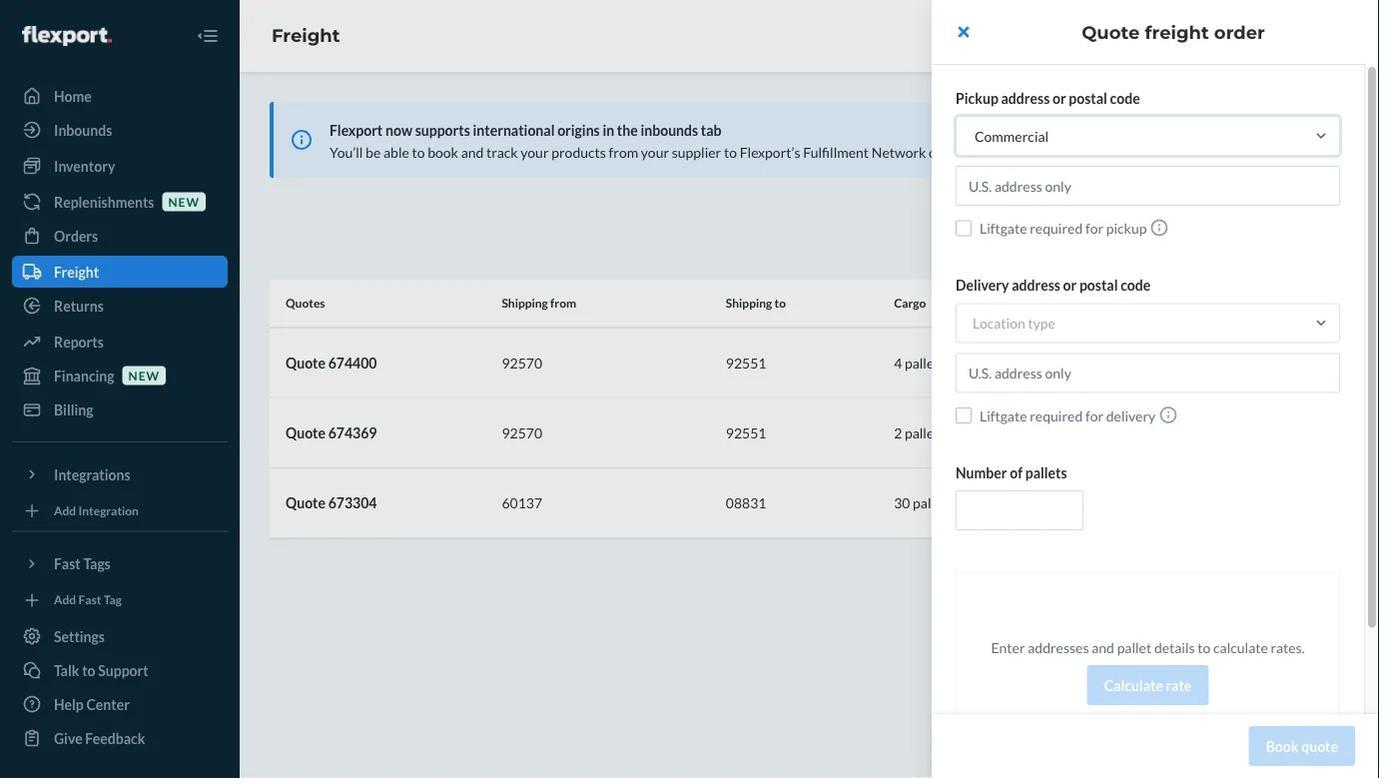 Task type: locate. For each thing, give the bounding box(es) containing it.
help center button
[[1326, 338, 1364, 440]]

freight
[[1145, 21, 1209, 43]]

help
[[1336, 397, 1354, 425]]

address for delivery
[[1012, 277, 1061, 294]]

required for pickup
[[1030, 220, 1083, 237]]

calculate
[[1214, 639, 1268, 656]]

0 vertical spatial code
[[1110, 89, 1140, 106]]

0 vertical spatial postal
[[1069, 89, 1107, 106]]

1 vertical spatial required
[[1030, 407, 1083, 424]]

2 required from the top
[[1030, 407, 1083, 424]]

1 vertical spatial address
[[1012, 277, 1061, 294]]

2 for from the top
[[1086, 407, 1104, 424]]

required for delivery
[[1030, 407, 1083, 424]]

number
[[956, 464, 1007, 481]]

details
[[1154, 639, 1195, 656]]

1 vertical spatial postal
[[1080, 277, 1118, 294]]

or right pickup
[[1053, 89, 1066, 106]]

1 vertical spatial code
[[1121, 277, 1151, 294]]

0 vertical spatial or
[[1053, 89, 1066, 106]]

or
[[1053, 89, 1066, 106], [1063, 277, 1077, 294]]

required
[[1030, 220, 1083, 237], [1030, 407, 1083, 424]]

enter
[[991, 639, 1025, 656]]

for
[[1086, 220, 1104, 237], [1086, 407, 1104, 424]]

1 vertical spatial or
[[1063, 277, 1077, 294]]

order
[[1214, 21, 1265, 43]]

book quote button
[[1249, 726, 1355, 766]]

for left pickup
[[1086, 220, 1104, 237]]

code down quote
[[1110, 89, 1140, 106]]

None checkbox
[[956, 220, 972, 236]]

delivery
[[1106, 407, 1156, 424]]

liftgate up delivery
[[980, 220, 1027, 237]]

quote
[[1082, 21, 1140, 43]]

1 vertical spatial for
[[1086, 407, 1104, 424]]

0 vertical spatial required
[[1030, 220, 1083, 237]]

postal down quote
[[1069, 89, 1107, 106]]

2 liftgate from the top
[[980, 407, 1027, 424]]

None checkbox
[[956, 407, 972, 423]]

address up commercial
[[1001, 89, 1050, 106]]

required up pallets
[[1030, 407, 1083, 424]]

pallet
[[1117, 639, 1152, 656]]

postal
[[1069, 89, 1107, 106], [1080, 277, 1118, 294]]

code
[[1110, 89, 1140, 106], [1121, 277, 1151, 294]]

location type
[[973, 315, 1056, 332]]

liftgate up the number of pallets
[[980, 407, 1027, 424]]

type
[[1028, 315, 1056, 332]]

addresses
[[1028, 639, 1089, 656]]

for for delivery
[[1086, 407, 1104, 424]]

quote
[[1302, 738, 1338, 755]]

liftgate required for pickup
[[980, 220, 1147, 237]]

required up delivery address or postal code
[[1030, 220, 1083, 237]]

number of pallets
[[956, 464, 1067, 481]]

or down liftgate required for pickup
[[1063, 277, 1077, 294]]

to
[[1198, 639, 1211, 656]]

pallets
[[1026, 464, 1067, 481]]

address up type
[[1012, 277, 1061, 294]]

liftgate required for delivery
[[980, 407, 1156, 424]]

for left delivery
[[1086, 407, 1104, 424]]

calculate rate
[[1104, 677, 1192, 694]]

1 liftgate from the top
[[980, 220, 1027, 237]]

rates.
[[1271, 639, 1305, 656]]

0 vertical spatial liftgate
[[980, 220, 1027, 237]]

liftgate
[[980, 220, 1027, 237], [980, 407, 1027, 424]]

None number field
[[956, 490, 1084, 530]]

U.S. address only text field
[[956, 166, 1340, 206]]

address
[[1001, 89, 1050, 106], [1012, 277, 1061, 294]]

0 vertical spatial address
[[1001, 89, 1050, 106]]

postal down pickup
[[1080, 277, 1118, 294]]

0 vertical spatial for
[[1086, 220, 1104, 237]]

pickup
[[956, 89, 999, 106]]

1 for from the top
[[1086, 220, 1104, 237]]

rate
[[1166, 677, 1192, 694]]

1 vertical spatial liftgate
[[980, 407, 1027, 424]]

delivery
[[956, 277, 1009, 294]]

liftgate for liftgate required for delivery
[[980, 407, 1027, 424]]

code for pickup address or postal code
[[1110, 89, 1140, 106]]

1 required from the top
[[1030, 220, 1083, 237]]

code down pickup
[[1121, 277, 1151, 294]]

quote freight order
[[1082, 21, 1265, 43]]

postal for location type
[[1080, 277, 1118, 294]]



Task type: describe. For each thing, give the bounding box(es) containing it.
pickup
[[1106, 220, 1147, 237]]

and
[[1092, 639, 1115, 656]]

help center
[[1336, 353, 1354, 425]]

book
[[1266, 738, 1299, 755]]

location
[[973, 315, 1025, 332]]

book quote
[[1266, 738, 1338, 755]]

for for pickup
[[1086, 220, 1104, 237]]

enter addresses and pallet details to calculate rates.
[[991, 639, 1305, 656]]

delivery address or postal code
[[956, 277, 1151, 294]]

U.S. address only text field
[[956, 353, 1340, 393]]

of
[[1010, 464, 1023, 481]]

center
[[1336, 353, 1354, 394]]

code for delivery address or postal code
[[1121, 277, 1151, 294]]

liftgate for liftgate required for pickup
[[980, 220, 1027, 237]]

postal for commercial
[[1069, 89, 1107, 106]]

address for pickup
[[1001, 89, 1050, 106]]

pickup address or postal code
[[956, 89, 1140, 106]]

or for location type
[[1063, 277, 1077, 294]]

calculate
[[1104, 677, 1163, 694]]

or for commercial
[[1053, 89, 1066, 106]]

close image
[[958, 24, 969, 40]]

commercial
[[975, 127, 1049, 144]]

calculate rate button
[[1087, 665, 1209, 705]]



Task type: vqa. For each thing, say whether or not it's contained in the screenshot.
address related to Pickup
yes



